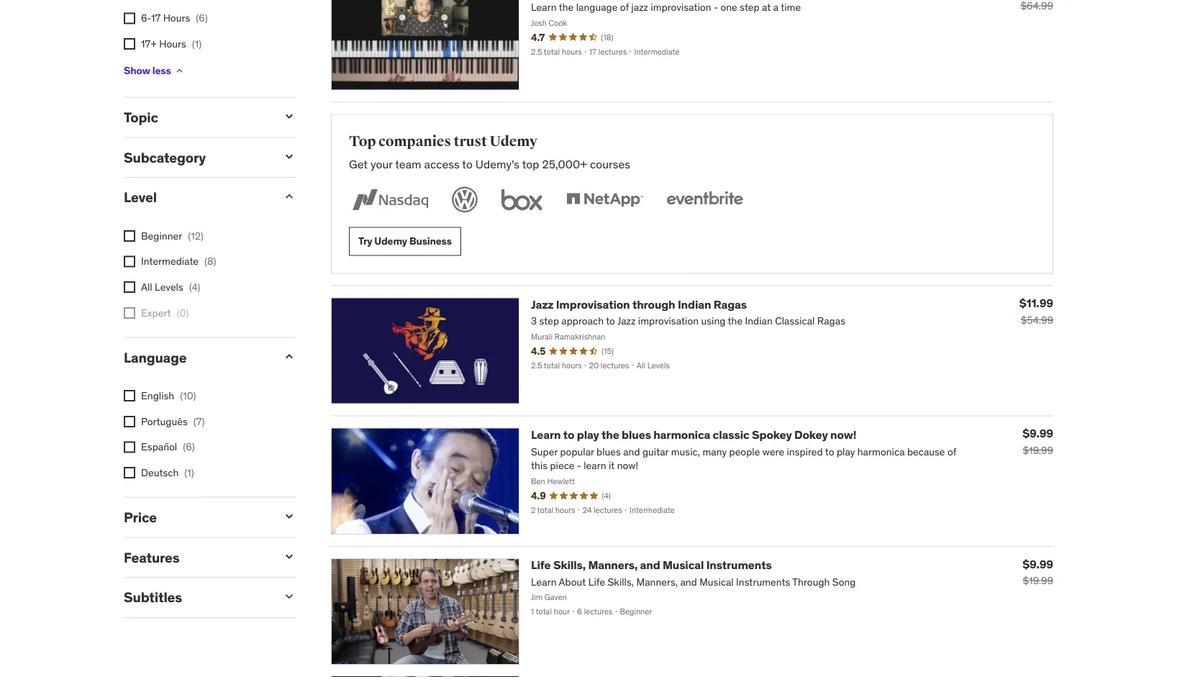 Task type: vqa. For each thing, say whether or not it's contained in the screenshot.
the rightmost the to
no



Task type: describe. For each thing, give the bounding box(es) containing it.
learn to play the blues harmonica classic spokey dokey now! link
[[531, 427, 857, 442]]

try udemy business link
[[349, 227, 461, 256]]

try udemy business
[[358, 235, 452, 248]]

xsmall image for deutsch
[[124, 467, 135, 479]]

small image for language
[[282, 349, 297, 364]]

xsmall image for 17+ hours
[[124, 38, 135, 50]]

nasdaq image
[[349, 184, 432, 216]]

features
[[124, 549, 180, 566]]

1 vertical spatial to
[[563, 427, 575, 442]]

trust
[[454, 132, 487, 150]]

xsmall image for expert
[[124, 307, 135, 319]]

subcategory button
[[124, 149, 271, 166]]

all
[[141, 280, 152, 293]]

life
[[531, 558, 551, 572]]

life skills, manners, and musical instruments
[[531, 558, 772, 572]]

$9.99 for life skills, manners, and musical instruments
[[1023, 557, 1054, 571]]

$19.99 for life skills, manners, and musical instruments
[[1023, 574, 1054, 587]]

small image for subtitles
[[282, 590, 297, 604]]

topic button
[[124, 108, 271, 126]]

português (7)
[[141, 415, 205, 428]]

and
[[640, 558, 660, 572]]

(10)
[[180, 389, 196, 402]]

0 horizontal spatial (6)
[[183, 440, 195, 453]]

language button
[[124, 349, 271, 366]]

less
[[152, 64, 171, 77]]

the
[[602, 427, 619, 442]]

try
[[358, 235, 372, 248]]

indian
[[678, 297, 711, 312]]

manners,
[[588, 558, 638, 572]]

spokey
[[752, 427, 792, 442]]

español
[[141, 440, 177, 453]]

$11.99 $54.99
[[1020, 296, 1054, 326]]

through
[[633, 297, 675, 312]]

xsmall image for português
[[124, 416, 135, 427]]

jazz
[[531, 297, 554, 312]]

beginner
[[141, 229, 182, 242]]

skills,
[[553, 558, 586, 572]]

harmonica
[[654, 427, 711, 442]]

your
[[371, 157, 393, 171]]

jazz improvisation through indian ragas link
[[531, 297, 747, 312]]

instruments
[[707, 558, 772, 572]]

subtitles
[[124, 589, 182, 606]]

(4)
[[189, 280, 200, 293]]

1 vertical spatial hours
[[159, 37, 186, 50]]

features button
[[124, 549, 271, 566]]

musical
[[663, 558, 704, 572]]

$9.99 $19.99 for learn to play the blues harmonica classic spokey dokey now!
[[1023, 426, 1054, 457]]

xsmall image for all levels
[[124, 282, 135, 293]]

level button
[[124, 189, 271, 206]]

courses
[[590, 157, 631, 171]]

life skills, manners, and musical instruments link
[[531, 558, 772, 572]]

intermediate
[[141, 255, 199, 268]]

netapp image
[[564, 184, 646, 216]]

show
[[124, 64, 150, 77]]

(0)
[[177, 306, 189, 319]]

(7)
[[193, 415, 205, 428]]

(12)
[[188, 229, 204, 242]]

17+ hours (1)
[[141, 37, 202, 50]]

$11.99
[[1020, 296, 1054, 311]]

small image for subcategory
[[282, 149, 297, 164]]

0 vertical spatial (1)
[[192, 37, 202, 50]]

udemy inside top companies trust udemy get your team access to udemy's top 25,000+ courses
[[490, 132, 538, 150]]



Task type: locate. For each thing, give the bounding box(es) containing it.
xsmall image inside show less button
[[174, 65, 185, 77]]

price button
[[124, 509, 271, 526]]

eventbrite image
[[664, 184, 746, 216]]

small image
[[282, 189, 297, 204], [282, 509, 297, 524], [282, 549, 297, 564], [282, 590, 297, 604]]

1 horizontal spatial to
[[563, 427, 575, 442]]

small image for price
[[282, 509, 297, 524]]

dokey
[[795, 427, 828, 442]]

small image
[[282, 109, 297, 123], [282, 149, 297, 164], [282, 349, 297, 364]]

hours
[[163, 11, 190, 24], [159, 37, 186, 50]]

hours right "17+"
[[159, 37, 186, 50]]

xsmall image left expert in the top of the page
[[124, 307, 135, 319]]

25,000+
[[542, 157, 587, 171]]

to left play
[[563, 427, 575, 442]]

4 small image from the top
[[282, 590, 297, 604]]

xsmall image left the english
[[124, 390, 135, 402]]

xsmall image for english
[[124, 390, 135, 402]]

1 xsmall image from the top
[[124, 13, 135, 24]]

get
[[349, 157, 368, 171]]

5 xsmall image from the top
[[124, 441, 135, 453]]

0 vertical spatial udemy
[[490, 132, 538, 150]]

xsmall image
[[124, 38, 135, 50], [174, 65, 185, 77], [124, 282, 135, 293], [124, 307, 135, 319], [124, 416, 135, 427], [124, 467, 135, 479]]

xsmall image left português
[[124, 416, 135, 427]]

0 vertical spatial small image
[[282, 109, 297, 123]]

2 small image from the top
[[282, 509, 297, 524]]

3 xsmall image from the top
[[124, 256, 135, 267]]

topic
[[124, 108, 158, 126]]

intermediate (8)
[[141, 255, 216, 268]]

(8)
[[204, 255, 216, 268]]

1 vertical spatial $9.99 $19.99
[[1023, 557, 1054, 587]]

udemy right the try
[[374, 235, 407, 248]]

6-17 hours (6)
[[141, 11, 208, 24]]

0 vertical spatial $9.99 $19.99
[[1023, 426, 1054, 457]]

2 $9.99 $19.99 from the top
[[1023, 557, 1054, 587]]

(6) up '17+ hours (1)'
[[196, 11, 208, 24]]

2 $19.99 from the top
[[1023, 574, 1054, 587]]

xsmall image right less
[[174, 65, 185, 77]]

levels
[[155, 280, 183, 293]]

xsmall image left the español in the left bottom of the page
[[124, 441, 135, 453]]

$19.99
[[1023, 444, 1054, 457], [1023, 574, 1054, 587]]

top
[[522, 157, 539, 171]]

2 xsmall image from the top
[[124, 230, 135, 242]]

level
[[124, 189, 157, 206]]

1 horizontal spatial udemy
[[490, 132, 538, 150]]

expert
[[141, 306, 171, 319]]

subtitles button
[[124, 589, 271, 606]]

price
[[124, 509, 157, 526]]

volkswagen image
[[449, 184, 481, 216]]

2 $9.99 from the top
[[1023, 557, 1054, 571]]

team
[[395, 157, 422, 171]]

box image
[[498, 184, 546, 216]]

0 vertical spatial (6)
[[196, 11, 208, 24]]

(6)
[[196, 11, 208, 24], [183, 440, 195, 453]]

1 small image from the top
[[282, 189, 297, 204]]

ragas
[[714, 297, 747, 312]]

xsmall image left the all
[[124, 282, 135, 293]]

$9.99 $19.99 for life skills, manners, and musical instruments
[[1023, 557, 1054, 587]]

play
[[577, 427, 599, 442]]

xsmall image for intermediate
[[124, 256, 135, 267]]

0 vertical spatial $19.99
[[1023, 444, 1054, 457]]

2 small image from the top
[[282, 149, 297, 164]]

2 vertical spatial small image
[[282, 349, 297, 364]]

$54.99
[[1021, 313, 1054, 326]]

1 vertical spatial (6)
[[183, 440, 195, 453]]

hours right 17
[[163, 11, 190, 24]]

small image for features
[[282, 549, 297, 564]]

1 vertical spatial small image
[[282, 149, 297, 164]]

0 vertical spatial hours
[[163, 11, 190, 24]]

0 vertical spatial to
[[462, 157, 473, 171]]

xsmall image for beginner
[[124, 230, 135, 242]]

xsmall image left deutsch
[[124, 467, 135, 479]]

1 $9.99 $19.99 from the top
[[1023, 426, 1054, 457]]

companies
[[379, 132, 451, 150]]

show less button
[[124, 57, 185, 85]]

language
[[124, 349, 187, 366]]

0 vertical spatial $9.99
[[1023, 426, 1054, 441]]

udemy
[[490, 132, 538, 150], [374, 235, 407, 248]]

$9.99 $19.99
[[1023, 426, 1054, 457], [1023, 557, 1054, 587]]

blues
[[622, 427, 651, 442]]

3 small image from the top
[[282, 349, 297, 364]]

$9.99 for learn to play the blues harmonica classic spokey dokey now!
[[1023, 426, 1054, 441]]

xsmall image for 6-
[[124, 13, 135, 24]]

xsmall image
[[124, 13, 135, 24], [124, 230, 135, 242], [124, 256, 135, 267], [124, 390, 135, 402], [124, 441, 135, 453]]

to inside top companies trust udemy get your team access to udemy's top 25,000+ courses
[[462, 157, 473, 171]]

beginner (12)
[[141, 229, 204, 242]]

1 small image from the top
[[282, 109, 297, 123]]

17
[[151, 11, 161, 24]]

(1) right deutsch
[[184, 466, 194, 479]]

xsmall image left "6-"
[[124, 13, 135, 24]]

(1)
[[192, 37, 202, 50], [184, 466, 194, 479]]

deutsch
[[141, 466, 179, 479]]

xsmall image left "17+"
[[124, 38, 135, 50]]

1 vertical spatial (1)
[[184, 466, 194, 479]]

(6) down (7)
[[183, 440, 195, 453]]

(1) down 6-17 hours (6)
[[192, 37, 202, 50]]

1 $9.99 from the top
[[1023, 426, 1054, 441]]

jazz improvisation through indian ragas
[[531, 297, 747, 312]]

1 $19.99 from the top
[[1023, 444, 1054, 457]]

0 horizontal spatial udemy
[[374, 235, 407, 248]]

top companies trust udemy get your team access to udemy's top 25,000+ courses
[[349, 132, 631, 171]]

1 vertical spatial udemy
[[374, 235, 407, 248]]

classic
[[713, 427, 750, 442]]

0 horizontal spatial to
[[462, 157, 473, 171]]

top
[[349, 132, 376, 150]]

all levels (4)
[[141, 280, 200, 293]]

show less
[[124, 64, 171, 77]]

português
[[141, 415, 188, 428]]

$19.99 for learn to play the blues harmonica classic spokey dokey now!
[[1023, 444, 1054, 457]]

$9.99
[[1023, 426, 1054, 441], [1023, 557, 1054, 571]]

udemy up udemy's
[[490, 132, 538, 150]]

access
[[424, 157, 460, 171]]

to
[[462, 157, 473, 171], [563, 427, 575, 442]]

xsmall image for español
[[124, 441, 135, 453]]

17+
[[141, 37, 157, 50]]

1 vertical spatial $9.99
[[1023, 557, 1054, 571]]

deutsch (1)
[[141, 466, 194, 479]]

1 vertical spatial $19.99
[[1023, 574, 1054, 587]]

business
[[409, 235, 452, 248]]

english (10)
[[141, 389, 196, 402]]

4 xsmall image from the top
[[124, 390, 135, 402]]

subcategory
[[124, 149, 206, 166]]

now!
[[831, 427, 857, 442]]

to down 'trust'
[[462, 157, 473, 171]]

learn to play the blues harmonica classic spokey dokey now!
[[531, 427, 857, 442]]

english
[[141, 389, 174, 402]]

1 horizontal spatial (6)
[[196, 11, 208, 24]]

learn
[[531, 427, 561, 442]]

small image for level
[[282, 189, 297, 204]]

xsmall image left beginner
[[124, 230, 135, 242]]

expert (0)
[[141, 306, 189, 319]]

improvisation
[[556, 297, 630, 312]]

3 small image from the top
[[282, 549, 297, 564]]

xsmall image left intermediate
[[124, 256, 135, 267]]

udemy's
[[476, 157, 520, 171]]

español (6)
[[141, 440, 195, 453]]

small image for topic
[[282, 109, 297, 123]]

6-
[[141, 11, 151, 24]]



